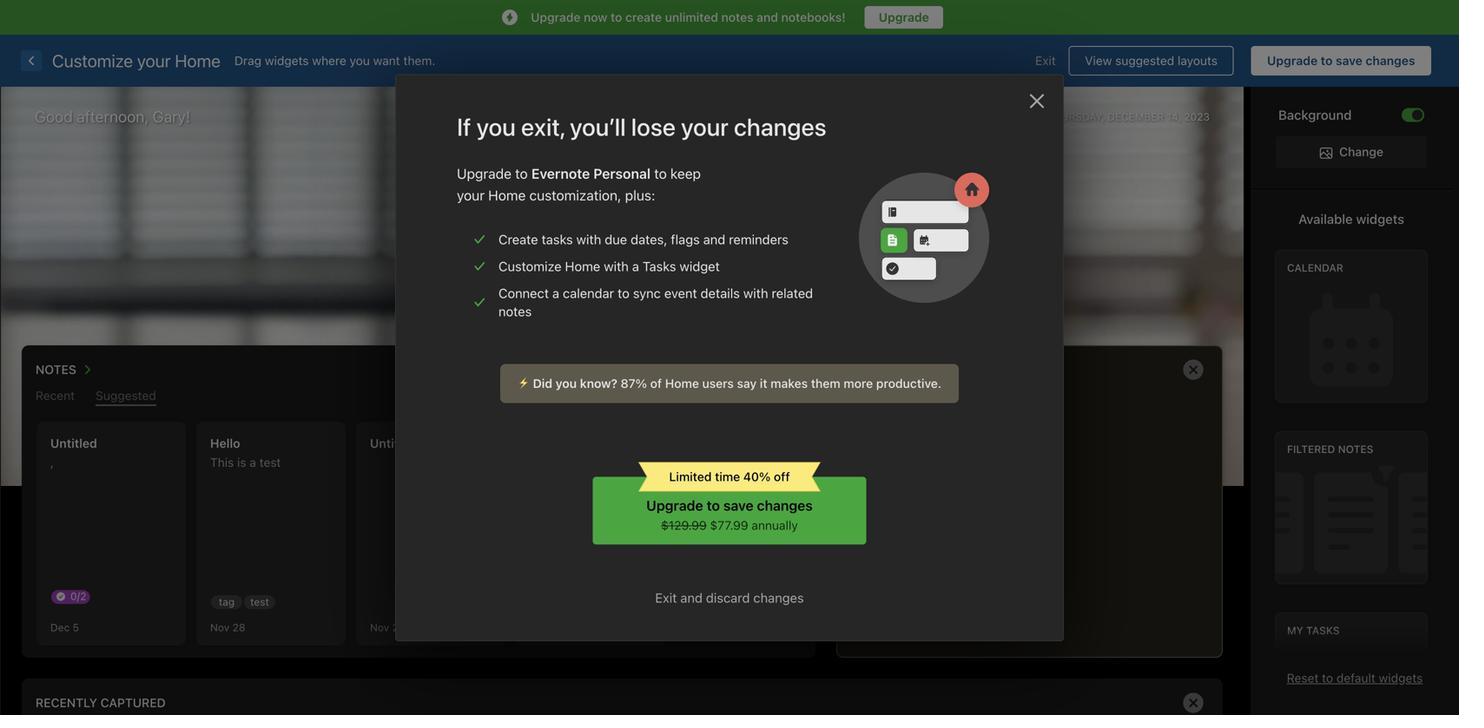 Task type: vqa. For each thing, say whether or not it's contained in the screenshot.
annually on the bottom of page
yes



Task type: locate. For each thing, give the bounding box(es) containing it.
0 horizontal spatial with
[[577, 232, 601, 247]]

calendar
[[563, 286, 614, 301]]

1 vertical spatial with
[[604, 259, 629, 274]]

you right the if
[[477, 112, 516, 141]]

of
[[650, 376, 662, 391]]

exit left discard
[[655, 591, 677, 606]]

1 horizontal spatial and
[[703, 232, 726, 247]]

widgets right default
[[1379, 672, 1423, 686]]

1 vertical spatial exit
[[655, 591, 677, 606]]

and left discard
[[681, 591, 703, 606]]

exit inside "button"
[[655, 591, 677, 606]]

2 vertical spatial your
[[457, 187, 485, 204]]

1 vertical spatial save
[[724, 498, 754, 514]]

0 vertical spatial remove image
[[769, 353, 804, 387]]

0 vertical spatial exit
[[1036, 53, 1056, 68]]

my tasks
[[1287, 625, 1340, 637]]

suggested
[[1116, 53, 1175, 68]]

customize up connect
[[499, 259, 562, 274]]

⚡
[[518, 376, 530, 391]]

upgrade to save changes $129.99 $77.99 annually
[[646, 498, 813, 533]]

notes
[[722, 10, 754, 24], [499, 304, 532, 319]]

0 vertical spatial widgets
[[265, 53, 309, 68]]

a down create tasks with due dates, flags and reminders
[[632, 259, 639, 274]]

1 vertical spatial a
[[553, 286, 560, 301]]

your up keep
[[681, 112, 729, 141]]

1 horizontal spatial your
[[457, 187, 485, 204]]

you'll
[[570, 112, 626, 141]]

exit left view
[[1036, 53, 1056, 68]]

changes
[[1366, 53, 1416, 68], [734, 112, 827, 141], [757, 498, 813, 514], [754, 591, 804, 606]]

0 horizontal spatial a
[[553, 286, 560, 301]]

widgets
[[265, 53, 309, 68], [1357, 211, 1405, 227], [1379, 672, 1423, 686]]

notes down connect
[[499, 304, 532, 319]]

customize up good afternoon, gary!
[[52, 50, 133, 71]]

2 horizontal spatial and
[[757, 10, 778, 24]]

sync
[[633, 286, 661, 301]]

if
[[457, 112, 471, 141]]

0 horizontal spatial notes
[[499, 304, 532, 319]]

save up $77.99
[[724, 498, 754, 514]]

home inside to keep your home customization, plus:
[[488, 187, 526, 204]]

background
[[1279, 107, 1352, 122]]

0 vertical spatial tasks
[[643, 259, 676, 274]]

change
[[1340, 145, 1384, 159]]

with for due
[[577, 232, 601, 247]]

to left evernote
[[515, 165, 528, 182]]

remove image
[[769, 353, 804, 387], [1176, 686, 1211, 716]]

widgets for available
[[1357, 211, 1405, 227]]

and right flags on the left
[[703, 232, 726, 247]]

1 vertical spatial remove image
[[1176, 686, 1211, 716]]

plus:
[[625, 187, 655, 204]]

1 horizontal spatial notes
[[722, 10, 754, 24]]

your down the if
[[457, 187, 485, 204]]

widgets right the drag
[[265, 53, 309, 68]]

gary!
[[153, 107, 190, 126]]

afternoon,
[[77, 107, 149, 126]]

40%
[[744, 470, 771, 484]]

to inside upgrade to save changes $129.99 $77.99 annually
[[707, 498, 720, 514]]

and
[[757, 10, 778, 24], [703, 232, 726, 247], [681, 591, 703, 606]]

keep
[[671, 165, 701, 182]]

0 vertical spatial you
[[350, 53, 370, 68]]

0 vertical spatial customize
[[52, 50, 133, 71]]

0 vertical spatial save
[[1336, 53, 1363, 68]]

widgets for drag
[[265, 53, 309, 68]]

where
[[312, 53, 346, 68]]

a right connect
[[553, 286, 560, 301]]

0 horizontal spatial you
[[350, 53, 370, 68]]

you left want at top
[[350, 53, 370, 68]]

your inside to keep your home customization, plus:
[[457, 187, 485, 204]]

2 vertical spatial widgets
[[1379, 672, 1423, 686]]

to left sync
[[618, 286, 630, 301]]

to keep your home customization, plus:
[[457, 165, 701, 204]]

them.
[[404, 53, 436, 68]]

2 vertical spatial and
[[681, 591, 703, 606]]

1 vertical spatial customize
[[499, 259, 562, 274]]

did
[[533, 376, 553, 391]]

0 vertical spatial your
[[137, 50, 171, 71]]

2 horizontal spatial your
[[681, 112, 729, 141]]

14,
[[1167, 111, 1182, 123]]

with down due
[[604, 259, 629, 274]]

your up gary! at the left of page
[[137, 50, 171, 71]]

0 horizontal spatial exit
[[655, 591, 677, 606]]

0 vertical spatial with
[[577, 232, 601, 247]]

your
[[137, 50, 171, 71], [681, 112, 729, 141], [457, 187, 485, 204]]

notebooks!
[[782, 10, 846, 24]]

good afternoon, gary!
[[35, 107, 190, 126]]

1 vertical spatial widgets
[[1357, 211, 1405, 227]]

0 vertical spatial a
[[632, 259, 639, 274]]

connect
[[499, 286, 549, 301]]

2023
[[1184, 111, 1210, 123]]

home up create
[[488, 187, 526, 204]]

notes right unlimited
[[722, 10, 754, 24]]

reset
[[1287, 672, 1319, 686]]

now
[[584, 10, 608, 24]]

flags
[[671, 232, 700, 247]]

1 vertical spatial your
[[681, 112, 729, 141]]

1 horizontal spatial remove image
[[1176, 686, 1211, 716]]

due
[[605, 232, 627, 247]]

2 horizontal spatial you
[[556, 376, 577, 391]]

1 vertical spatial and
[[703, 232, 726, 247]]

exit inside button
[[1036, 53, 1056, 68]]

tasks down dates,
[[643, 259, 676, 274]]

1 horizontal spatial save
[[1336, 53, 1363, 68]]

filtered notes
[[1287, 443, 1374, 455]]

upgrade inside upgrade to save changes $129.99 $77.99 annually
[[646, 498, 703, 514]]

save inside button
[[1336, 53, 1363, 68]]

productive.
[[876, 376, 942, 391]]

1 vertical spatial notes
[[499, 304, 532, 319]]

tasks
[[643, 259, 676, 274], [1307, 625, 1340, 637]]

want
[[373, 53, 400, 68]]

to inside upgrade to save changes button
[[1321, 53, 1333, 68]]

exit and discard changes
[[655, 591, 804, 606]]

0 horizontal spatial save
[[724, 498, 754, 514]]

to left keep
[[654, 165, 667, 182]]

save inside upgrade to save changes $129.99 $77.99 annually
[[724, 498, 754, 514]]

details
[[701, 286, 740, 301]]

1 horizontal spatial tasks
[[1307, 625, 1340, 637]]

create
[[499, 232, 538, 247]]

1 vertical spatial you
[[477, 112, 516, 141]]

1 horizontal spatial customize
[[499, 259, 562, 274]]

1 horizontal spatial a
[[632, 259, 639, 274]]

evernote
[[532, 165, 590, 182]]

to inside 'connect a calendar to sync event details with related notes'
[[618, 286, 630, 301]]

0 vertical spatial notes
[[722, 10, 754, 24]]

and for reminders
[[703, 232, 726, 247]]

changes inside upgrade to save changes $129.99 $77.99 annually
[[757, 498, 813, 514]]

widgets right available
[[1357, 211, 1405, 227]]

scratch pad button
[[851, 359, 936, 381]]

create
[[626, 10, 662, 24]]

0 vertical spatial and
[[757, 10, 778, 24]]

exit button
[[1023, 46, 1069, 76]]

changes inside "button"
[[754, 591, 804, 606]]

exit
[[1036, 53, 1056, 68], [655, 591, 677, 606]]

upgrade
[[531, 10, 581, 24], [879, 10, 929, 24], [1267, 53, 1318, 68], [457, 165, 512, 182], [646, 498, 703, 514]]

upgrade to evernote personal
[[457, 165, 651, 182]]

with left due
[[577, 232, 601, 247]]

off
[[774, 470, 790, 484]]

customize
[[52, 50, 133, 71], [499, 259, 562, 274]]

$77.99
[[710, 518, 749, 533]]

to up $77.99
[[707, 498, 720, 514]]

to up background
[[1321, 53, 1333, 68]]

with right details
[[744, 286, 768, 301]]

save
[[1336, 53, 1363, 68], [724, 498, 754, 514]]

2 vertical spatial with
[[744, 286, 768, 301]]

to inside to keep your home customization, plus:
[[654, 165, 667, 182]]

notes inside 'connect a calendar to sync event details with related notes'
[[499, 304, 532, 319]]

changes inside button
[[1366, 53, 1416, 68]]

a
[[632, 259, 639, 274], [553, 286, 560, 301]]

1 horizontal spatial exit
[[1036, 53, 1056, 68]]

makes
[[771, 376, 808, 391]]

changes for exit and discard changes
[[754, 591, 804, 606]]

0 horizontal spatial customize
[[52, 50, 133, 71]]

save up background
[[1336, 53, 1363, 68]]

tasks
[[542, 232, 573, 247]]

1 horizontal spatial with
[[604, 259, 629, 274]]

upgrade for upgrade now to create unlimited notes and notebooks!
[[531, 10, 581, 24]]

1 vertical spatial tasks
[[1307, 625, 1340, 637]]

save for upgrade to save changes $129.99 $77.99 annually
[[724, 498, 754, 514]]

change button
[[1276, 136, 1427, 168]]

0 horizontal spatial and
[[681, 591, 703, 606]]

create tasks with due dates, flags and reminders
[[499, 232, 789, 247]]

upgrade for upgrade to save changes
[[1267, 53, 1318, 68]]

0 horizontal spatial remove image
[[769, 353, 804, 387]]

⚡ did you know? 87% of home users say it makes them more productive.
[[518, 376, 942, 391]]

and left notebooks! in the right of the page
[[757, 10, 778, 24]]

upgrade to save changes
[[1267, 53, 1416, 68]]

upgrade for upgrade to save changes $129.99 $77.99 annually
[[646, 498, 703, 514]]

you
[[350, 53, 370, 68], [477, 112, 516, 141], [556, 376, 577, 391]]

tasks right my
[[1307, 625, 1340, 637]]

2 horizontal spatial with
[[744, 286, 768, 301]]

you right 'did'
[[556, 376, 577, 391]]



Task type: describe. For each thing, give the bounding box(es) containing it.
widget
[[680, 259, 720, 274]]

related
[[772, 286, 813, 301]]

customize for customize your home
[[52, 50, 133, 71]]

exit for exit and discard changes
[[655, 591, 677, 606]]

changes for upgrade to save changes $129.99 $77.99 annually
[[757, 498, 813, 514]]

reset to default widgets button
[[1287, 672, 1423, 686]]

and inside "button"
[[681, 591, 703, 606]]

drag
[[235, 53, 262, 68]]

reset to default widgets
[[1287, 672, 1423, 686]]

upgrade for upgrade
[[879, 10, 929, 24]]

with inside 'connect a calendar to sync event details with related notes'
[[744, 286, 768, 301]]

1 horizontal spatial you
[[477, 112, 516, 141]]

view
[[1085, 53, 1112, 68]]

say
[[737, 376, 757, 391]]

pad
[[912, 363, 936, 378]]

default
[[1337, 672, 1376, 686]]

december
[[1108, 111, 1164, 123]]

notes
[[1338, 443, 1374, 455]]

$129.99
[[661, 518, 707, 533]]

to right the now
[[611, 10, 622, 24]]

view suggested layouts
[[1085, 53, 1218, 68]]

limited time 40% off
[[669, 470, 790, 484]]

drag widgets where you want them.
[[235, 53, 436, 68]]

thursday,
[[1047, 111, 1105, 123]]

dates,
[[631, 232, 668, 247]]

changes for upgrade to save changes
[[1366, 53, 1416, 68]]

scratch pad
[[851, 363, 936, 378]]

available widgets
[[1299, 211, 1405, 227]]

customize your home
[[52, 50, 221, 71]]

reminders
[[729, 232, 789, 247]]

home left the drag
[[175, 50, 221, 71]]

edit widget title image
[[944, 363, 957, 376]]

personal
[[594, 165, 651, 182]]

upgrade now to create unlimited notes and notebooks!
[[531, 10, 846, 24]]

annually
[[752, 518, 798, 533]]

them
[[811, 376, 841, 391]]

scratch
[[851, 363, 908, 378]]

2 vertical spatial you
[[556, 376, 577, 391]]

available
[[1299, 211, 1353, 227]]

if you exit, you'll lose your changes
[[457, 112, 827, 141]]

home right of
[[665, 376, 699, 391]]

home up calendar
[[565, 259, 601, 274]]

thunder image
[[518, 376, 533, 391]]

good
[[35, 107, 73, 126]]

and for notebooks!
[[757, 10, 778, 24]]

unlimited
[[665, 10, 718, 24]]

lose
[[631, 112, 676, 141]]

know?
[[580, 376, 618, 391]]

upgrade for upgrade to evernote personal
[[457, 165, 512, 182]]

remove image
[[1176, 353, 1211, 387]]

my
[[1287, 625, 1304, 637]]

layouts
[[1178, 53, 1218, 68]]

exit for exit
[[1036, 53, 1056, 68]]

more
[[844, 376, 873, 391]]

thursday, december 14, 2023
[[1047, 111, 1210, 123]]

customize home with a tasks widget
[[499, 259, 720, 274]]

a inside 'connect a calendar to sync event details with related notes'
[[553, 286, 560, 301]]

it
[[760, 376, 768, 391]]

limited
[[669, 470, 712, 484]]

87%
[[621, 376, 647, 391]]

users
[[702, 376, 734, 391]]

save for upgrade to save changes
[[1336, 53, 1363, 68]]

upgrade button
[[865, 6, 943, 29]]

upgrade to save changes button
[[1251, 46, 1432, 76]]

calendar
[[1287, 262, 1344, 274]]

0 horizontal spatial your
[[137, 50, 171, 71]]

exit,
[[521, 112, 565, 141]]

0 horizontal spatial tasks
[[643, 259, 676, 274]]

exit and discard changes button
[[593, 589, 867, 608]]

customization,
[[530, 187, 622, 204]]

with for a
[[604, 259, 629, 274]]

filtered
[[1287, 443, 1336, 455]]

connect a calendar to sync event details with related notes
[[499, 286, 813, 319]]

view suggested layouts button
[[1069, 46, 1234, 76]]

time
[[715, 470, 740, 484]]

to right reset
[[1322, 672, 1334, 686]]

customize for customize home with a tasks widget
[[499, 259, 562, 274]]

event
[[664, 286, 697, 301]]

discard
[[706, 591, 750, 606]]



